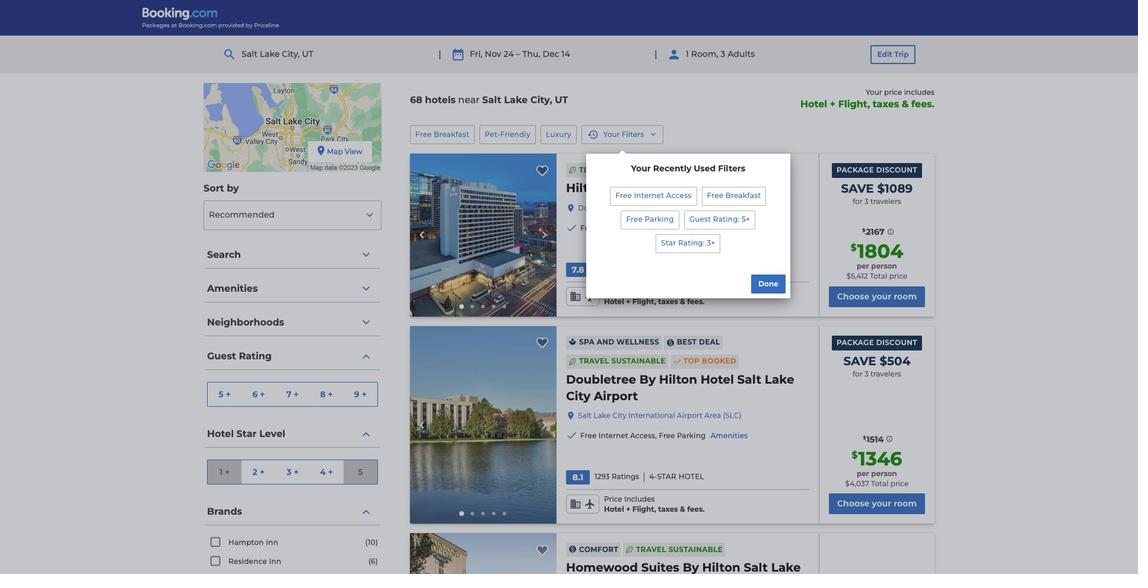 Task type: locate. For each thing, give the bounding box(es) containing it.
hotel star level
[[207, 428, 285, 440]]

hotel star level button
[[205, 421, 380, 448]]

0 horizontal spatial rating:
[[678, 239, 705, 248]]

2 room from the top
[[894, 499, 917, 509]]

free parking
[[626, 215, 674, 224]]

$ inside $ 1514
[[863, 435, 866, 441]]

city
[[668, 181, 692, 195], [566, 389, 591, 403], [613, 411, 627, 420]]

total inside $ 1346 per person $4,037 total price
[[871, 479, 889, 488]]

1 vertical spatial inn
[[269, 557, 281, 566]]

star inside dropdown button
[[237, 428, 257, 440]]

2 vertical spatial city
[[613, 411, 627, 420]]

0 horizontal spatial access
[[630, 224, 655, 233]]

hilton down top
[[659, 373, 697, 387]]

1 photo carousel region from the top
[[410, 154, 557, 317]]

price includes hotel + flight, taxes & fees. down the 4-
[[604, 495, 705, 514]]

per inside the $ 1804 per person $5,412 total price
[[857, 262, 869, 271]]

price inside the your price includes hotel + flight, taxes & fees.
[[884, 88, 902, 97]]

0 vertical spatial price
[[884, 88, 902, 97]]

internet
[[634, 191, 664, 200], [599, 224, 628, 233], [599, 431, 628, 440]]

+ inside the your price includes hotel + flight, taxes & fees.
[[830, 98, 836, 110]]

international
[[628, 411, 675, 420]]

your up hilton salt lake city center
[[631, 163, 651, 174]]

1 choose your room button from the top
[[829, 286, 925, 307]]

sustainable
[[612, 165, 666, 174], [612, 357, 666, 366], [669, 545, 723, 554]]

travel sustainable up homewood suites by hilton salt lake city-downtown, ut element
[[636, 545, 723, 554]]

airport down doubletree
[[594, 389, 638, 403]]

| for 1 room, 3 adults
[[655, 49, 657, 60]]

9 + button
[[343, 383, 377, 407]]

4
[[320, 467, 326, 477]]

per up $5,412
[[857, 262, 869, 271]]

internet inside your recently used filters list box
[[634, 191, 664, 200]]

flight, for 1804
[[632, 297, 656, 306]]

0 vertical spatial guest
[[689, 215, 711, 224]]

for 3 travelers for 1804
[[853, 197, 901, 206]]

1 for from the top
[[853, 197, 863, 206]]

access inside your recently used filters list box
[[666, 191, 692, 200]]

access
[[666, 191, 692, 200], [630, 224, 655, 233]]

go to image #5 image for 1346
[[503, 512, 506, 516]]

0 vertical spatial your
[[872, 291, 891, 302]]

2 vertical spatial taxes
[[658, 505, 678, 514]]

1 package discount from the top
[[837, 166, 917, 175]]

salt down doubletree
[[578, 411, 592, 420]]

hotel inside the your price includes hotel + flight, taxes & fees.
[[801, 98, 827, 110]]

0 vertical spatial &
[[902, 98, 909, 110]]

0 vertical spatial star
[[661, 239, 676, 248]]

go to image #4 image
[[492, 305, 496, 308], [492, 512, 496, 516]]

amenities down (slc)
[[711, 431, 748, 440]]

spa
[[579, 338, 595, 347]]

4-
[[649, 473, 657, 481]]

2 choose your room from the top
[[837, 499, 917, 509]]

brands
[[207, 506, 242, 517]]

2 travelers from the top
[[871, 369, 901, 378]]

1 horizontal spatial free breakfast
[[707, 191, 761, 200]]

travel sustainable
[[579, 165, 666, 174], [579, 357, 666, 366], [636, 545, 723, 554]]

your left expand icon
[[603, 130, 620, 139]]

2 vertical spatial sustainable
[[669, 545, 723, 554]]

+
[[830, 98, 836, 110], [626, 297, 630, 306], [226, 389, 231, 400], [260, 389, 265, 400], [294, 389, 299, 400], [328, 389, 333, 400], [362, 389, 367, 400], [225, 467, 230, 477], [260, 467, 265, 477], [294, 467, 299, 477], [328, 467, 333, 477], [626, 505, 630, 514]]

1 horizontal spatial -
[[681, 204, 684, 213]]

& inside the your price includes hotel + flight, taxes & fees.
[[902, 98, 909, 110]]

0 vertical spatial choose
[[837, 291, 870, 302]]

1 travelers from the top
[[871, 197, 901, 206]]

sign in to save image
[[537, 165, 549, 180], [537, 337, 549, 353], [537, 545, 549, 560]]

free breakfast inside your recently used filters list box
[[707, 191, 761, 200]]

1 go to image #3 image from the top
[[482, 305, 485, 308]]

sustainable up hilton salt lake city center
[[612, 165, 666, 174]]

booked
[[702, 357, 736, 366]]

$ left 1514
[[863, 435, 866, 441]]

total right $5,412
[[870, 272, 887, 281]]

8
[[320, 389, 326, 400]]

hilton salt lake city center
[[566, 181, 738, 195]]

1 - from the left
[[620, 204, 623, 213]]

price includes hotel + flight, taxes & fees.
[[604, 287, 705, 306], [604, 495, 705, 514]]

travelers down save $504
[[871, 369, 901, 378]]

spa and wellness
[[579, 338, 659, 347]]

0 horizontal spatial guest
[[207, 351, 236, 362]]

person inside $ 1346 per person $4,037 total price
[[871, 469, 897, 478]]

city down recently
[[668, 181, 692, 195]]

fees. down the 4-star hotel
[[687, 505, 705, 514]]

$ for 1804
[[851, 242, 857, 254]]

2 choose from the top
[[837, 499, 870, 509]]

1 horizontal spatial amenities
[[711, 431, 748, 440]]

discount for 1804
[[876, 166, 917, 175]]

0 vertical spatial hilton
[[566, 181, 604, 195]]

parking down "area"
[[677, 431, 706, 440]]

1 package from the top
[[837, 166, 874, 175]]

filters left expand icon
[[622, 130, 644, 139]]

1 horizontal spatial airport
[[677, 411, 703, 420]]

travel sustainable down spa and wellness in the bottom right of the page
[[579, 357, 666, 366]]

doubletree by hilton hotel salt lake city airport element
[[566, 371, 809, 404]]

1 horizontal spatial breakfast
[[726, 191, 761, 200]]

1 vertical spatial your
[[872, 499, 891, 509]]

sign in to save image left spa on the bottom
[[537, 337, 549, 353]]

2 per from the top
[[857, 469, 869, 478]]

1 go to image #1 image from the top
[[460, 304, 464, 309]]

1 horizontal spatial guest
[[689, 215, 711, 224]]

$ inside $ 2167
[[862, 227, 865, 233]]

1 vertical spatial star
[[237, 428, 257, 440]]

rating:
[[713, 215, 740, 224], [678, 239, 705, 248]]

1 vertical spatial guest
[[207, 351, 236, 362]]

0 vertical spatial for 3 travelers
[[853, 197, 901, 206]]

1 room from the top
[[894, 291, 917, 302]]

0 vertical spatial 5
[[219, 389, 223, 400]]

2 go to image #3 image from the top
[[482, 512, 485, 516]]

used
[[694, 163, 716, 174]]

1 for 3 travelers from the top
[[853, 197, 901, 206]]

1 vertical spatial sign in to save image
[[537, 337, 549, 353]]

free up temple at the top
[[616, 191, 632, 200]]

$ 1346 per person $4,037 total price
[[845, 447, 909, 488]]

star left the level
[[237, 428, 257, 440]]

& down the 'includes'
[[902, 98, 909, 110]]

save for 1804
[[841, 182, 874, 196]]

choose
[[837, 291, 870, 302], [837, 499, 870, 509]]

1 go to image #4 image from the top
[[492, 305, 496, 308]]

0 vertical spatial discount
[[876, 166, 917, 175]]

price inside the $ 1804 per person $5,412 total price
[[889, 272, 907, 281]]

$ left 1804
[[851, 242, 857, 254]]

9 +
[[354, 389, 367, 400]]

0 vertical spatial 1
[[686, 49, 689, 59]]

filters inside list box
[[718, 163, 746, 174]]

travelers
[[871, 197, 901, 206], [871, 369, 901, 378]]

lake
[[260, 49, 280, 59], [504, 95, 528, 106], [635, 181, 665, 195], [765, 373, 794, 387], [594, 411, 611, 420]]

1 vertical spatial go to image #4 image
[[492, 512, 496, 516]]

flight, inside the your price includes hotel + flight, taxes & fees.
[[838, 98, 870, 110]]

breakfast
[[434, 130, 469, 139], [726, 191, 761, 200]]

hilton inside hilton salt lake city center - promoted element
[[566, 181, 604, 195]]

1 horizontal spatial parking
[[677, 431, 706, 440]]

0 horizontal spatial 5
[[219, 389, 223, 400]]

1 price from the top
[[604, 287, 622, 296]]

hotel inside the doubletree by hilton hotel salt lake city airport
[[701, 373, 734, 387]]

1 vertical spatial travelers
[[871, 369, 901, 378]]

room for 1346
[[894, 499, 917, 509]]

go to image #4 image for 1346
[[492, 512, 496, 516]]

hilton salt lake city center - promoted element
[[566, 180, 780, 197]]

1 vertical spatial choose your room button
[[829, 494, 925, 515]]

package discount up "save $1089"
[[837, 166, 917, 175]]

go to image #5 image
[[503, 305, 506, 308], [503, 512, 506, 516]]

your inside the your price includes hotel + flight, taxes & fees.
[[866, 88, 882, 97]]

price includes hotel + flight, taxes & fees. for 1346
[[604, 495, 705, 514]]

1 vertical spatial your
[[603, 130, 620, 139]]

price
[[604, 287, 622, 296], [604, 495, 622, 504]]

go to image #2 image
[[471, 305, 474, 308], [471, 512, 474, 516]]

for down save $504
[[853, 369, 863, 378]]

1 vertical spatial rating:
[[678, 239, 705, 248]]

expand image
[[649, 130, 658, 140]]

2 go to image #1 image from the top
[[460, 512, 464, 517]]

3 right 2 + button
[[286, 467, 291, 477]]

1 horizontal spatial your
[[631, 163, 651, 174]]

1 vertical spatial choose
[[837, 499, 870, 509]]

choose your room for 1346
[[837, 499, 917, 509]]

1 per from the top
[[857, 262, 869, 271]]

2 sign in to save image from the top
[[537, 337, 549, 353]]

total inside the $ 1804 per person $5,412 total price
[[870, 272, 887, 281]]

sustainable down wellness at the bottom right
[[612, 357, 666, 366]]

filters up the center
[[718, 163, 746, 174]]

0 vertical spatial amenities
[[660, 224, 697, 233]]

0 vertical spatial parking
[[645, 215, 674, 224]]

- right square
[[681, 204, 684, 213]]

price down 1293 ratings
[[604, 495, 622, 504]]

go to image #2 image for 1346
[[471, 512, 474, 516]]

photo carousel region for 1346
[[410, 326, 557, 524]]

1 vertical spatial free breakfast
[[707, 191, 761, 200]]

0 vertical spatial person
[[871, 262, 897, 271]]

choose your room button for 1346
[[829, 494, 925, 515]]

your down edit
[[866, 88, 882, 97]]

save left the $1089
[[841, 182, 874, 196]]

fees. down the 'includes'
[[912, 98, 935, 110]]

0 vertical spatial photo carousel region
[[410, 154, 557, 317]]

package up save $504
[[837, 338, 874, 347]]

0 vertical spatial city
[[668, 181, 692, 195]]

go to image #3 image
[[482, 305, 485, 308], [482, 512, 485, 516]]

1 vertical spatial hilton
[[659, 373, 697, 387]]

fees. for 1804
[[687, 297, 705, 306]]

| left fri,
[[439, 49, 441, 60]]

1 includes from the top
[[624, 287, 655, 296]]

your down the $ 1804 per person $5,412 total price
[[872, 291, 891, 302]]

person inside the $ 1804 per person $5,412 total price
[[871, 262, 897, 271]]

| for fri, nov 24 – thu, dec 14
[[439, 49, 441, 60]]

guest left rating
[[207, 351, 236, 362]]

free down 68 at the top of page
[[415, 130, 432, 139]]

hampton
[[228, 538, 264, 547]]

2 go to image #5 image from the top
[[503, 512, 506, 516]]

package
[[837, 166, 874, 175], [837, 338, 874, 347]]

fees. up best deal
[[687, 297, 705, 306]]

2 for from the top
[[853, 369, 863, 378]]

5 left 6
[[219, 389, 223, 400]]

+ for 9 +
[[362, 389, 367, 400]]

sign in to save image left comfort
[[537, 545, 549, 560]]

travel up homewood suites by hilton salt lake city-downtown, ut element
[[636, 545, 666, 554]]

inn up residence inn
[[266, 538, 278, 547]]

price for 1804
[[604, 287, 622, 296]]

guest inside dropdown button
[[207, 351, 236, 362]]

total right $4,037
[[871, 479, 889, 488]]

guest inside your recently used filters list box
[[689, 215, 711, 224]]

2 price includes hotel + flight, taxes & fees. from the top
[[604, 495, 705, 514]]

salt lake city, ut
[[242, 49, 313, 59]]

deal
[[699, 338, 720, 347]]

1 vertical spatial for 3 travelers
[[853, 369, 901, 378]]

ratings
[[612, 473, 639, 481]]

0 vertical spatial taxes
[[873, 98, 899, 110]]

sign in to save image down luxury on the top
[[537, 165, 549, 180]]

go to image #1 image
[[460, 304, 464, 309], [460, 512, 464, 517]]

fees.
[[912, 98, 935, 110], [687, 297, 705, 306], [687, 505, 705, 514]]

hilton
[[566, 181, 604, 195], [659, 373, 697, 387]]

$ inside the $ 1804 per person $5,412 total price
[[851, 242, 857, 254]]

0 vertical spatial go to image #1 image
[[460, 304, 464, 309]]

1 horizontal spatial access
[[666, 191, 692, 200]]

free breakfast
[[415, 130, 469, 139], [707, 191, 761, 200]]

breakfast inside your recently used filters list box
[[726, 191, 761, 200]]

| left room,
[[655, 49, 657, 60]]

star down free internet access, free parking amenities
[[657, 473, 677, 481]]

0 vertical spatial includes
[[624, 287, 655, 296]]

2 vertical spatial flight,
[[632, 505, 656, 514]]

internet down 'downtown' on the top
[[599, 224, 628, 233]]

guest for guest rating: 5+
[[689, 215, 711, 224]]

2 package from the top
[[837, 338, 874, 347]]

1 vertical spatial fees.
[[687, 297, 705, 306]]

1 vertical spatial room
[[894, 499, 917, 509]]

0 vertical spatial for
[[853, 197, 863, 206]]

1 vertical spatial city
[[566, 389, 591, 403]]

free breakfast up park
[[707, 191, 761, 200]]

1 vertical spatial discount
[[876, 338, 917, 347]]

0 vertical spatial your
[[866, 88, 882, 97]]

parking down downtown - temple square - university park
[[645, 215, 674, 224]]

1 horizontal spatial city,
[[531, 95, 552, 106]]

city,
[[282, 49, 300, 59], [531, 95, 552, 106]]

$ 2167
[[862, 227, 885, 237]]

1 vertical spatial per
[[857, 469, 869, 478]]

0 vertical spatial go to image #3 image
[[482, 305, 485, 308]]

+ for 5 +
[[226, 389, 231, 400]]

taxes for 1346
[[658, 505, 678, 514]]

inn for residence inn
[[269, 557, 281, 566]]

travel sustainable up hilton salt lake city center
[[579, 165, 666, 174]]

filters
[[622, 130, 644, 139], [718, 163, 746, 174]]

price includes hotel + flight, taxes & fees. for 1804
[[604, 287, 705, 306]]

room,
[[691, 49, 718, 59]]

wellness
[[617, 338, 659, 347]]

edit trip button
[[871, 45, 916, 64]]

7.8
[[572, 265, 584, 275]]

amenities up star rating: 3+ at the right of page
[[660, 224, 697, 233]]

1 vertical spatial filters
[[718, 163, 746, 174]]

rating: for 5+
[[713, 215, 740, 224]]

free internet access, free parking amenities
[[580, 431, 748, 440]]

discount
[[876, 166, 917, 175], [876, 338, 917, 347]]

2 vertical spatial internet
[[599, 431, 628, 440]]

free
[[415, 130, 432, 139], [616, 191, 632, 200], [707, 191, 724, 200], [626, 215, 643, 224], [580, 224, 597, 233], [580, 431, 597, 440], [659, 431, 675, 440]]

1 go to image #5 image from the top
[[503, 305, 506, 308]]

2 discount from the top
[[876, 338, 917, 347]]

1 sign in to save image from the top
[[537, 165, 549, 180]]

0 vertical spatial go to image #5 image
[[503, 305, 506, 308]]

0 vertical spatial city,
[[282, 49, 300, 59]]

sign in to save image for 1346
[[537, 337, 549, 353]]

per
[[857, 262, 869, 271], [857, 469, 869, 478]]

taxes up best
[[658, 297, 678, 306]]

1 discount from the top
[[876, 166, 917, 175]]

2 your from the top
[[872, 499, 891, 509]]

parking inside your recently used filters list box
[[645, 215, 674, 224]]

2 +
[[252, 467, 265, 477]]

sort by
[[204, 183, 239, 194]]

0 vertical spatial travelers
[[871, 197, 901, 206]]

room down the $ 1804 per person $5,412 total price
[[894, 291, 917, 302]]

+ inside button
[[294, 467, 299, 477]]

inn for hampton inn
[[266, 538, 278, 547]]

5
[[219, 389, 223, 400], [358, 467, 363, 477]]

1 horizontal spatial city
[[613, 411, 627, 420]]

package up "save $1089"
[[837, 166, 874, 175]]

7
[[286, 389, 291, 400]]

your inside button
[[603, 130, 620, 139]]

0 vertical spatial access
[[666, 191, 692, 200]]

2 person from the top
[[871, 469, 897, 478]]

person down "2167"
[[871, 262, 897, 271]]

1 horizontal spatial ut
[[555, 95, 568, 106]]

1 vertical spatial breakfast
[[726, 191, 761, 200]]

choose your room button for 1804
[[829, 286, 925, 307]]

1 inside the 1 + "button"
[[219, 467, 223, 477]]

choose down $5,412
[[837, 291, 870, 302]]

2 vertical spatial fees.
[[687, 505, 705, 514]]

0 horizontal spatial parking
[[645, 215, 674, 224]]

level
[[259, 428, 285, 440]]

1
[[686, 49, 689, 59], [219, 467, 223, 477]]

price left the 'includes'
[[884, 88, 902, 97]]

pet-friendly
[[485, 130, 531, 139]]

1 choose your room from the top
[[837, 291, 917, 302]]

done button
[[751, 275, 786, 294]]

hotel inside 'hotel star level' dropdown button
[[207, 428, 234, 440]]

0 vertical spatial room
[[894, 291, 917, 302]]

5 button
[[343, 461, 377, 484]]

photo carousel region
[[410, 154, 557, 317], [410, 326, 557, 524], [410, 534, 557, 574]]

1 left 2
[[219, 467, 223, 477]]

your recently used filters
[[631, 163, 746, 174]]

fri,
[[470, 49, 483, 59]]

2 vertical spatial star
[[657, 473, 677, 481]]

0 horizontal spatial filters
[[622, 130, 644, 139]]

2 for 3 travelers from the top
[[853, 369, 901, 378]]

taxes inside the your price includes hotel + flight, taxes & fees.
[[873, 98, 899, 110]]

travelers down "save $1089"
[[871, 197, 901, 206]]

1 horizontal spatial |
[[655, 49, 657, 60]]

go to image #1 image for 1804
[[460, 304, 464, 309]]

salt up (slc)
[[737, 373, 761, 387]]

breakfast up park
[[726, 191, 761, 200]]

salt up temple at the top
[[608, 181, 632, 195]]

1346
[[858, 447, 902, 470]]

travelers for 1346
[[871, 369, 901, 378]]

access for free internet access amenities
[[630, 224, 655, 233]]

free up university
[[707, 191, 724, 200]]

0 vertical spatial filters
[[622, 130, 644, 139]]

includes
[[624, 287, 655, 296], [624, 495, 655, 504]]

0 vertical spatial package discount
[[837, 166, 917, 175]]

1 for 1 room, 3 adults
[[686, 49, 689, 59]]

filters inside button
[[622, 130, 644, 139]]

access down temple at the top
[[630, 224, 655, 233]]

1 | from the left
[[439, 49, 441, 60]]

taxes down edit
[[873, 98, 899, 110]]

2 vertical spatial your
[[631, 163, 651, 174]]

city left international
[[613, 411, 627, 420]]

9
[[354, 389, 359, 400]]

breakfast down hotels on the top
[[434, 130, 469, 139]]

guest down university
[[689, 215, 711, 224]]

1 vertical spatial parking
[[677, 431, 706, 440]]

$ inside $ 1346 per person $4,037 total price
[[852, 450, 858, 461]]

sort
[[204, 183, 224, 194]]

5 + button
[[208, 383, 242, 407]]

0 horizontal spatial |
[[439, 49, 441, 60]]

2 price from the top
[[604, 495, 622, 504]]

1293
[[595, 473, 610, 481]]

2 go to image #4 image from the top
[[492, 512, 496, 516]]

2167
[[866, 227, 885, 237]]

1 vertical spatial access
[[630, 224, 655, 233]]

salt
[[242, 49, 258, 59], [482, 95, 501, 106], [608, 181, 632, 195], [737, 373, 761, 387], [578, 411, 592, 420]]

room down $ 1346 per person $4,037 total price
[[894, 499, 917, 509]]

1 horizontal spatial 1
[[686, 49, 689, 59]]

price includes hotel + flight, taxes & fees. up wellness at the bottom right
[[604, 287, 705, 306]]

1 vertical spatial 1
[[219, 467, 223, 477]]

top
[[684, 357, 700, 366]]

1 vertical spatial includes
[[624, 495, 655, 504]]

your inside list box
[[631, 163, 651, 174]]

package discount up save $504
[[837, 338, 917, 347]]

airport left "area"
[[677, 411, 703, 420]]

per inside $ 1346 per person $4,037 total price
[[857, 469, 869, 478]]

0 horizontal spatial hilton
[[566, 181, 604, 195]]

2 package discount from the top
[[837, 338, 917, 347]]

5 inside button
[[358, 467, 363, 477]]

2 includes from the top
[[624, 495, 655, 504]]

star for 4-star hotel
[[657, 473, 677, 481]]

package discount
[[837, 166, 917, 175], [837, 338, 917, 347]]

save left $504 on the right bottom
[[844, 354, 876, 368]]

2 | from the left
[[655, 49, 657, 60]]

your price includes hotel + flight, taxes & fees.
[[801, 88, 935, 110]]

person down 1514
[[871, 469, 897, 478]]

price down 1346 in the right of the page
[[891, 479, 909, 488]]

2 vertical spatial price
[[891, 479, 909, 488]]

includes up wellness at the bottom right
[[624, 287, 655, 296]]

1 left room,
[[686, 49, 689, 59]]

+ inside "button"
[[225, 467, 230, 477]]

3 photo carousel region from the top
[[410, 534, 557, 574]]

+ for 2 +
[[260, 467, 265, 477]]

2 go to image #2 image from the top
[[471, 512, 474, 516]]

& down the 4-star hotel
[[680, 505, 685, 514]]

0 vertical spatial free breakfast
[[415, 130, 469, 139]]

1 choose from the top
[[837, 291, 870, 302]]

0 vertical spatial price includes hotel + flight, taxes & fees.
[[604, 287, 705, 306]]

2 photo carousel region from the top
[[410, 326, 557, 524]]

$ left 1346 in the right of the page
[[852, 450, 858, 461]]

1 vertical spatial save
[[844, 354, 876, 368]]

for 3 travelers down "save $1089"
[[853, 197, 901, 206]]

travel
[[579, 165, 609, 174], [579, 357, 609, 366], [636, 545, 666, 554]]

2 choose your room button from the top
[[829, 494, 925, 515]]

1 vertical spatial for
[[853, 369, 863, 378]]

1 your from the top
[[872, 291, 891, 302]]

free breakfast down hotels on the top
[[415, 130, 469, 139]]

go to image #2 image for 1804
[[471, 305, 474, 308]]

comfort
[[579, 545, 618, 554]]

0 horizontal spatial breakfast
[[434, 130, 469, 139]]

internet for 1346
[[599, 431, 628, 440]]

1 vertical spatial choose your room
[[837, 499, 917, 509]]

go to image #3 image for 1346
[[482, 512, 485, 516]]

0 vertical spatial fees.
[[912, 98, 935, 110]]

discount up the $1089
[[876, 166, 917, 175]]

- left temple at the top
[[620, 204, 623, 213]]

includes down the 4-
[[624, 495, 655, 504]]

1 price includes hotel + flight, taxes & fees. from the top
[[604, 287, 705, 306]]

rating: down park
[[713, 215, 740, 224]]

view
[[345, 147, 362, 156]]

0 vertical spatial inn
[[266, 538, 278, 547]]

price down 1804
[[889, 272, 907, 281]]

inn right residence
[[269, 557, 281, 566]]

person
[[871, 262, 897, 271], [871, 469, 897, 478]]

1 person from the top
[[871, 262, 897, 271]]

1804
[[857, 240, 903, 263]]

0 horizontal spatial 1
[[219, 467, 223, 477]]

for down "save $1089"
[[853, 197, 863, 206]]

free down temple at the top
[[626, 215, 643, 224]]

discount for 1346
[[876, 338, 917, 347]]

2 horizontal spatial city
[[668, 181, 692, 195]]

fees. inside the your price includes hotel + flight, taxes & fees.
[[912, 98, 935, 110]]

5 inside button
[[219, 389, 223, 400]]

go to image #1 image for 1346
[[460, 512, 464, 517]]

0 vertical spatial rating:
[[713, 215, 740, 224]]

city down doubletree
[[566, 389, 591, 403]]

price inside $ 1346 per person $4,037 total price
[[891, 479, 909, 488]]

1 vertical spatial go to image #1 image
[[460, 512, 464, 517]]

& up best
[[680, 297, 685, 306]]

salt inside the doubletree by hilton hotel salt lake city airport
[[737, 373, 761, 387]]

choose your room button down $4,037
[[829, 494, 925, 515]]

nov
[[485, 49, 501, 59]]

travel up doubletree
[[579, 357, 609, 366]]

1 vertical spatial city,
[[531, 95, 552, 106]]

3 sign in to save image from the top
[[537, 545, 549, 560]]

discount up $504 on the right bottom
[[876, 338, 917, 347]]

your for filters
[[631, 163, 651, 174]]

save for 1346
[[844, 354, 876, 368]]

1 go to image #2 image from the top
[[471, 305, 474, 308]]



Task type: describe. For each thing, give the bounding box(es) containing it.
price for 1804
[[889, 272, 907, 281]]

$5,412
[[847, 272, 868, 281]]

taxes for 1804
[[658, 297, 678, 306]]

save $1089
[[841, 182, 913, 196]]

& for 1804
[[680, 297, 685, 306]]

top booked
[[684, 357, 736, 366]]

residence
[[228, 557, 267, 566]]

6
[[252, 389, 258, 400]]

access for free internet access
[[666, 191, 692, 200]]

0 vertical spatial travel sustainable
[[579, 165, 666, 174]]

package for 1346
[[837, 338, 874, 347]]

1 vertical spatial sustainable
[[612, 357, 666, 366]]

3 down save $504
[[865, 369, 869, 378]]

0 horizontal spatial ut
[[302, 49, 313, 59]]

downtown
[[578, 204, 618, 213]]

$ for 2167
[[862, 227, 865, 233]]

1514
[[867, 434, 884, 445]]

$4,037
[[845, 479, 869, 488]]

+ for 7 +
[[294, 389, 299, 400]]

dec
[[543, 49, 559, 59]]

salt right near
[[482, 95, 501, 106]]

3 right room,
[[721, 49, 725, 59]]

rating: for 3+
[[678, 239, 705, 248]]

5 +
[[219, 389, 231, 400]]

price for 1346
[[891, 479, 909, 488]]

68 hotels near salt lake city, ut
[[410, 95, 568, 106]]

fri, nov 24 – thu, dec 14
[[470, 49, 570, 59]]

1 vertical spatial ut
[[555, 95, 568, 106]]

sign in to save image for 1804
[[537, 165, 549, 180]]

package discount for 1346
[[837, 338, 917, 347]]

per for 1804
[[857, 262, 869, 271]]

0 horizontal spatial amenities
[[660, 224, 697, 233]]

person for 1346
[[871, 469, 897, 478]]

choose your room for 1804
[[837, 291, 917, 302]]

your for 1804
[[872, 291, 891, 302]]

1 vertical spatial travel sustainable
[[579, 357, 666, 366]]

package for 1804
[[837, 166, 874, 175]]

$ for 1514
[[863, 435, 866, 441]]

flight, for 1346
[[632, 505, 656, 514]]

near
[[458, 95, 480, 106]]

1 + button
[[208, 461, 242, 484]]

internet for 1804
[[599, 224, 628, 233]]

0 vertical spatial travel
[[579, 165, 609, 174]]

8.1
[[573, 472, 583, 483]]

done
[[759, 279, 778, 288]]

2 vertical spatial travel
[[636, 545, 666, 554]]

map
[[327, 147, 343, 156]]

star for hotel star level
[[237, 428, 257, 440]]

0 horizontal spatial city,
[[282, 49, 300, 59]]

save $504
[[844, 354, 911, 368]]

0 vertical spatial breakfast
[[434, 130, 469, 139]]

salt lake city international airport area (slc)
[[578, 411, 741, 420]]

choose for 1346
[[837, 499, 870, 509]]

pet-
[[485, 130, 500, 139]]

+ for 6 +
[[260, 389, 265, 400]]

lake inside the doubletree by hilton hotel salt lake city airport
[[765, 373, 794, 387]]

$1089
[[877, 182, 913, 196]]

0 horizontal spatial free breakfast
[[415, 130, 469, 139]]

guest for guest rating
[[207, 351, 236, 362]]

3 inside button
[[286, 467, 291, 477]]

total for 1346
[[871, 479, 889, 488]]

room for 1804
[[894, 291, 917, 302]]

star rating: 3+
[[661, 239, 715, 248]]

7 + button
[[276, 383, 310, 407]]

(6)
[[368, 557, 378, 566]]

by
[[640, 373, 656, 387]]

+ for 1 +
[[225, 467, 230, 477]]

$504
[[880, 354, 911, 368]]

–
[[516, 49, 520, 59]]

your recently used filters list box
[[586, 154, 790, 298]]

per for 1346
[[857, 469, 869, 478]]

14
[[562, 49, 570, 59]]

free internet access
[[616, 191, 692, 200]]

1 for 1 +
[[219, 467, 223, 477]]

go to image #4 image for 1804
[[492, 305, 496, 308]]

3 down "save $1089"
[[865, 197, 869, 206]]

star inside your recently used filters list box
[[661, 239, 676, 248]]

6 + button
[[242, 383, 276, 407]]

1 vertical spatial amenities
[[711, 431, 748, 440]]

free up 8.1
[[580, 431, 597, 440]]

choose for 1804
[[837, 291, 870, 302]]

$ 1804 per person $5,412 total price
[[847, 240, 907, 281]]

+ for 8 +
[[328, 389, 333, 400]]

and
[[597, 338, 614, 347]]

2 vertical spatial travel sustainable
[[636, 545, 723, 554]]

price for 1346
[[604, 495, 622, 504]]

booking.com packages image
[[142, 7, 280, 28]]

your filters
[[603, 130, 644, 139]]

travelers for 1804
[[871, 197, 901, 206]]

go to image #5 image for 1804
[[503, 305, 506, 308]]

guest rating
[[207, 351, 272, 362]]

friendly
[[500, 130, 531, 139]]

salt down booking.com packages image
[[242, 49, 258, 59]]

4-star hotel
[[649, 473, 704, 481]]

(slc)
[[723, 411, 741, 420]]

hilton inside the doubletree by hilton hotel salt lake city airport
[[659, 373, 697, 387]]

1293 ratings
[[595, 473, 639, 481]]

3 +
[[286, 467, 299, 477]]

by
[[227, 183, 239, 194]]

for for 1804
[[853, 197, 863, 206]]

best deal
[[677, 338, 720, 347]]

$ 1514
[[863, 434, 884, 445]]

guest rating: 5+
[[689, 215, 750, 224]]

includes for 1346
[[624, 495, 655, 504]]

free down 'salt lake city international airport area (slc)' in the bottom of the page
[[659, 431, 675, 440]]

residence inn
[[228, 557, 281, 566]]

recently
[[653, 163, 692, 174]]

for for 1346
[[853, 369, 863, 378]]

& for 1346
[[680, 505, 685, 514]]

total for 1804
[[870, 272, 887, 281]]

0 vertical spatial sustainable
[[612, 165, 666, 174]]

your recently used filters dialog
[[581, 149, 795, 303]]

3 + button
[[276, 461, 310, 484]]

your for hotel
[[866, 88, 882, 97]]

+ for 3 +
[[294, 467, 299, 477]]

for 3 travelers for 1346
[[853, 369, 901, 378]]

doubletree by hilton hotel salt lake city airport
[[566, 373, 794, 403]]

lake inside hilton salt lake city center - promoted element
[[635, 181, 665, 195]]

park
[[723, 204, 740, 213]]

3+
[[707, 239, 715, 248]]

6 +
[[252, 389, 265, 400]]

hampton inn
[[228, 538, 278, 547]]

brands button
[[205, 499, 380, 526]]

homewood suites by hilton salt lake city-downtown, ut element
[[566, 560, 809, 574]]

edit trip
[[877, 50, 909, 59]]

8 +
[[320, 389, 333, 400]]

package discount for 1804
[[837, 166, 917, 175]]

68
[[410, 95, 422, 106]]

fees. for 1346
[[687, 505, 705, 514]]

center
[[696, 181, 738, 195]]

hotels
[[425, 95, 456, 106]]

5 for 5
[[358, 467, 363, 477]]

your filters button
[[581, 125, 664, 144]]

airport inside the doubletree by hilton hotel salt lake city airport
[[594, 389, 638, 403]]

edit
[[877, 50, 892, 59]]

2 - from the left
[[681, 204, 684, 213]]

$ for 1346
[[852, 450, 858, 461]]

2
[[252, 467, 257, 477]]

your for 1346
[[872, 499, 891, 509]]

rating
[[239, 351, 272, 362]]

person for 1804
[[871, 262, 897, 271]]

photo carousel region for 1804
[[410, 154, 557, 317]]

+ for 4 +
[[328, 467, 333, 477]]

best
[[677, 338, 697, 347]]

city inside the doubletree by hilton hotel salt lake city airport
[[566, 389, 591, 403]]

5 for 5 +
[[219, 389, 223, 400]]

8 + button
[[310, 383, 343, 407]]

24
[[504, 49, 514, 59]]

7 +
[[286, 389, 299, 400]]

includes for 1804
[[624, 287, 655, 296]]

university
[[685, 204, 721, 213]]

(10)
[[365, 538, 378, 547]]

guest rating button
[[205, 344, 380, 370]]

free down 'downtown' on the top
[[580, 224, 597, 233]]

1 vertical spatial travel
[[579, 357, 609, 366]]

5+
[[742, 215, 750, 224]]

1 +
[[219, 467, 230, 477]]

go to image #3 image for 1804
[[482, 305, 485, 308]]

2 + button
[[242, 461, 276, 484]]



Task type: vqa. For each thing, say whether or not it's contained in the screenshot.
2nd Go To Image #2 from the bottom of the page
yes



